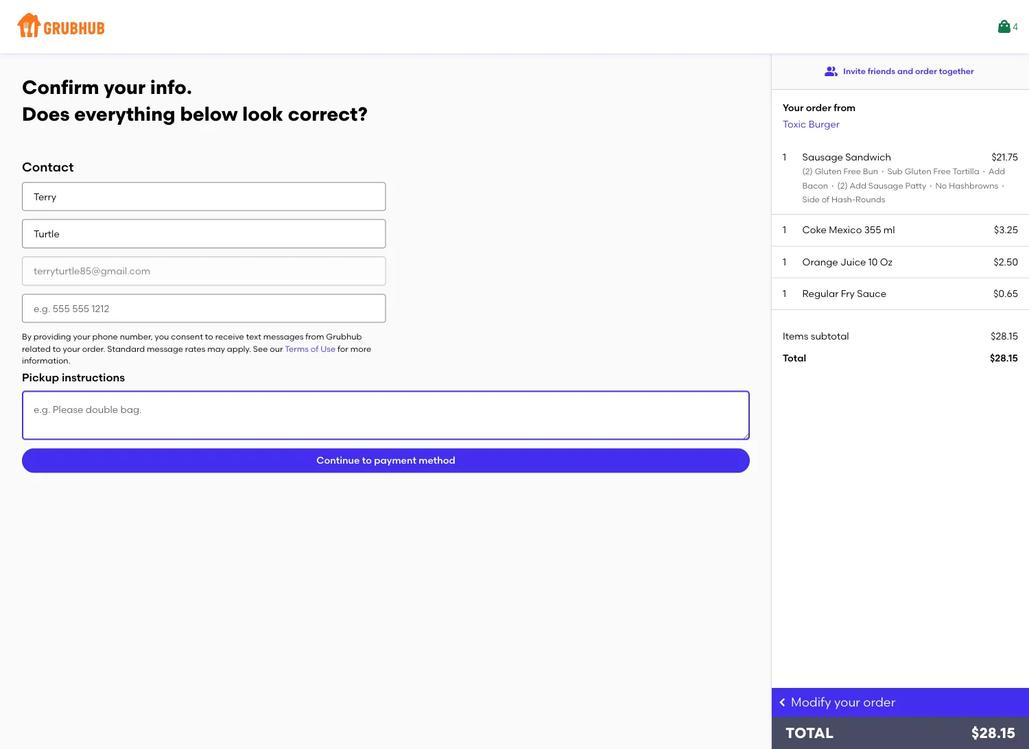 Task type: describe. For each thing, give the bounding box(es) containing it.
order inside button
[[916, 66, 938, 76]]

1 gluten from the left
[[815, 167, 842, 177]]

your left order. on the left of the page
[[63, 344, 80, 354]]

toxic burger link
[[783, 118, 840, 130]]

sauce
[[858, 288, 887, 299]]

sub
[[888, 167, 903, 177]]

hashbrowns
[[949, 181, 999, 190]]

by providing your phone number, you consent to receive text messages from grubhub related to your order. standard message rates may apply. see our
[[22, 332, 362, 354]]

your up order. on the left of the page
[[73, 332, 90, 342]]

everything
[[74, 102, 176, 125]]

items subtotal
[[783, 330, 850, 342]]

terms
[[285, 344, 309, 354]]

tortilla
[[953, 167, 980, 177]]

below
[[180, 102, 238, 125]]

number,
[[120, 332, 153, 342]]

sausage inside the "∙ ( 2 ) add sausage patty ∙ no hashbrowns ∙ side of hash-rounds"
[[869, 181, 904, 190]]

modify your order
[[791, 695, 896, 710]]

use
[[321, 344, 336, 354]]

0 horizontal spatial of
[[311, 344, 319, 354]]

correct?
[[288, 102, 368, 125]]

Email email field
[[22, 257, 386, 286]]

see
[[253, 344, 268, 354]]

total for modify your order
[[786, 725, 834, 742]]

∙ left no
[[929, 181, 934, 190]]

pickup
[[22, 371, 59, 384]]

1 for orange juice 10 oz
[[783, 256, 787, 268]]

pickup instructions
[[22, 371, 125, 384]]

and
[[898, 66, 914, 76]]

1 for sausage sandwich
[[783, 151, 787, 163]]

friends
[[868, 66, 896, 76]]

$28.15 for $28.15
[[990, 352, 1019, 364]]

2 gluten from the left
[[905, 167, 932, 177]]

invite
[[844, 66, 866, 76]]

$21.75
[[992, 151, 1019, 163]]

) inside the "∙ ( 2 ) add sausage patty ∙ no hashbrowns ∙ side of hash-rounds"
[[845, 181, 848, 190]]

fry
[[841, 288, 855, 299]]

Pickup instructions text field
[[22, 391, 750, 440]]

0 horizontal spatial )
[[810, 167, 813, 177]]

invite friends and order together button
[[825, 59, 974, 84]]

$28.15 for modify your order
[[972, 725, 1016, 742]]

toxic
[[783, 118, 807, 130]]

no
[[936, 181, 947, 190]]

your inside confirm your info. does everything below look correct?
[[104, 76, 146, 99]]

orange juice 10 oz
[[803, 256, 893, 268]]

$0.65
[[994, 288, 1019, 299]]

ml
[[884, 224, 895, 236]]

apply.
[[227, 344, 251, 354]]

instructions
[[62, 371, 125, 384]]

our
[[270, 344, 283, 354]]

messages
[[263, 332, 304, 342]]

oz
[[880, 256, 893, 268]]

rates
[[185, 344, 206, 354]]

$3.25
[[995, 224, 1019, 236]]

your
[[783, 102, 804, 113]]

( inside the "∙ ( 2 ) add sausage patty ∙ no hashbrowns ∙ side of hash-rounds"
[[838, 181, 841, 190]]

coke
[[803, 224, 827, 236]]

add bacon
[[803, 167, 1006, 190]]

355
[[865, 224, 882, 236]]

more
[[351, 344, 371, 354]]

juice
[[841, 256, 867, 268]]

modify
[[791, 695, 832, 710]]

for more information.
[[22, 344, 371, 366]]

confirm your info. does everything below look correct?
[[22, 76, 368, 125]]

payment
[[374, 455, 417, 467]]

may
[[207, 344, 225, 354]]

receive
[[215, 332, 244, 342]]

coke mexico 355 ml
[[803, 224, 895, 236]]

method
[[419, 455, 456, 467]]

you
[[155, 332, 169, 342]]

total for $28.15
[[783, 352, 807, 364]]

of inside the "∙ ( 2 ) add sausage patty ∙ no hashbrowns ∙ side of hash-rounds"
[[822, 194, 830, 204]]

regular fry sauce
[[803, 288, 887, 299]]

invite friends and order together
[[844, 66, 974, 76]]

info.
[[150, 76, 192, 99]]

information.
[[22, 356, 70, 366]]



Task type: locate. For each thing, give the bounding box(es) containing it.
order right and
[[916, 66, 938, 76]]

1 left coke
[[783, 224, 787, 236]]

by
[[22, 332, 32, 342]]

total
[[783, 352, 807, 364], [786, 725, 834, 742]]

0 vertical spatial 2
[[806, 167, 810, 177]]

main navigation navigation
[[0, 0, 1030, 54]]

0 vertical spatial )
[[810, 167, 813, 177]]

1 vertical spatial $28.15
[[990, 352, 1019, 364]]

patty
[[906, 181, 927, 190]]

2 up bacon
[[806, 167, 810, 177]]

1 down the toxic
[[783, 151, 787, 163]]

0 vertical spatial total
[[783, 352, 807, 364]]

from up 'terms of use'
[[306, 332, 324, 342]]

0 vertical spatial (
[[803, 167, 806, 177]]

1 horizontal spatial order
[[864, 695, 896, 710]]

1
[[783, 151, 787, 163], [783, 224, 787, 236], [783, 256, 787, 268], [783, 288, 787, 299]]

of right side
[[822, 194, 830, 204]]

2 up hash- on the top right of the page
[[841, 181, 845, 190]]

0 horizontal spatial gluten
[[815, 167, 842, 177]]

hash-
[[832, 194, 856, 204]]

2 horizontal spatial to
[[362, 455, 372, 467]]

0 vertical spatial add
[[989, 167, 1006, 177]]

sausage sandwich
[[803, 151, 892, 163]]

∙ right the bun
[[881, 167, 886, 177]]

1 left orange
[[783, 256, 787, 268]]

2 vertical spatial $28.15
[[972, 725, 1016, 742]]

rounds
[[856, 194, 886, 204]]

sausage
[[803, 151, 844, 163], [869, 181, 904, 190]]

0 vertical spatial sausage
[[803, 151, 844, 163]]

0 vertical spatial from
[[834, 102, 856, 113]]

gluten up bacon
[[815, 167, 842, 177]]

subtotal
[[811, 330, 850, 342]]

1 1 from the top
[[783, 151, 787, 163]]

your up 'everything'
[[104, 76, 146, 99]]

1 horizontal spatial add
[[989, 167, 1006, 177]]

1 vertical spatial (
[[838, 181, 841, 190]]

2
[[806, 167, 810, 177], [841, 181, 845, 190]]

∙
[[881, 167, 886, 177], [980, 167, 989, 177], [831, 181, 836, 190], [929, 181, 934, 190], [1001, 181, 1006, 190]]

together
[[939, 66, 974, 76]]

1 horizontal spatial )
[[845, 181, 848, 190]]

total down items
[[783, 352, 807, 364]]

svg image
[[778, 697, 789, 708]]

0 horizontal spatial 2
[[806, 167, 810, 177]]

your right modify
[[835, 695, 861, 710]]

items
[[783, 330, 809, 342]]

from inside the your order from toxic burger
[[834, 102, 856, 113]]

text
[[246, 332, 261, 342]]

sausage down ( 2 ) gluten free bun ∙ sub gluten free tortilla
[[869, 181, 904, 190]]

1 vertical spatial from
[[306, 332, 324, 342]]

order up burger
[[806, 102, 832, 113]]

grubhub
[[326, 332, 362, 342]]

standard
[[107, 344, 145, 354]]

0 horizontal spatial sausage
[[803, 151, 844, 163]]

1 vertical spatial sausage
[[869, 181, 904, 190]]

add up rounds
[[850, 181, 867, 190]]

2 1 from the top
[[783, 224, 787, 236]]

to left payment
[[362, 455, 372, 467]]

0 vertical spatial to
[[205, 332, 213, 342]]

1 vertical spatial of
[[311, 344, 319, 354]]

0 horizontal spatial free
[[844, 167, 861, 177]]

1 horizontal spatial (
[[838, 181, 841, 190]]

1 for regular fry sauce
[[783, 288, 787, 299]]

1 horizontal spatial free
[[934, 167, 951, 177]]

add
[[989, 167, 1006, 177], [850, 181, 867, 190]]

terms of use
[[285, 344, 336, 354]]

sandwich
[[846, 151, 892, 163]]

Last name text field
[[22, 219, 386, 248]]

orange
[[803, 256, 839, 268]]

2 vertical spatial to
[[362, 455, 372, 467]]

∙ right bacon
[[831, 181, 836, 190]]

from inside 'by providing your phone number, you consent to receive text messages from grubhub related to your order. standard message rates may apply. see our'
[[306, 332, 324, 342]]

4
[[1013, 21, 1019, 33]]

2 inside the "∙ ( 2 ) add sausage patty ∙ no hashbrowns ∙ side of hash-rounds"
[[841, 181, 845, 190]]

0 horizontal spatial to
[[53, 344, 61, 354]]

1 horizontal spatial to
[[205, 332, 213, 342]]

4 button
[[997, 14, 1019, 39]]

Phone telephone field
[[22, 294, 386, 323]]

1 left regular
[[783, 288, 787, 299]]

continue to payment method
[[317, 455, 456, 467]]

gluten up patty
[[905, 167, 932, 177]]

bun
[[863, 167, 879, 177]]

free up no
[[934, 167, 951, 177]]

First name text field
[[22, 182, 386, 211]]

consent
[[171, 332, 203, 342]]

∙ up 'hashbrowns'
[[980, 167, 989, 177]]

∙ down the $21.75
[[1001, 181, 1006, 190]]

1 horizontal spatial gluten
[[905, 167, 932, 177]]

continue
[[317, 455, 360, 467]]

order inside the your order from toxic burger
[[806, 102, 832, 113]]

add down the $21.75
[[989, 167, 1006, 177]]

1 free from the left
[[844, 167, 861, 177]]

1 horizontal spatial sausage
[[869, 181, 904, 190]]

2 vertical spatial order
[[864, 695, 896, 710]]

1 vertical spatial add
[[850, 181, 867, 190]]

contact
[[22, 159, 74, 174]]

1 horizontal spatial from
[[834, 102, 856, 113]]

to up may
[[205, 332, 213, 342]]

) up hash- on the top right of the page
[[845, 181, 848, 190]]

1 horizontal spatial of
[[822, 194, 830, 204]]

0 vertical spatial of
[[822, 194, 830, 204]]

10
[[869, 256, 878, 268]]

people icon image
[[825, 65, 838, 78]]

2 horizontal spatial order
[[916, 66, 938, 76]]

sausage up bacon
[[803, 151, 844, 163]]

mexico
[[829, 224, 862, 236]]

your order from toxic burger
[[783, 102, 856, 130]]

regular
[[803, 288, 839, 299]]

to down providing
[[53, 344, 61, 354]]

0 horizontal spatial from
[[306, 332, 324, 342]]

( up bacon
[[803, 167, 806, 177]]

order
[[916, 66, 938, 76], [806, 102, 832, 113], [864, 695, 896, 710]]

3 1 from the top
[[783, 256, 787, 268]]

message
[[147, 344, 183, 354]]

$2.50
[[994, 256, 1019, 268]]

to inside continue to payment method button
[[362, 455, 372, 467]]

( 2 ) gluten free bun ∙ sub gluten free tortilla
[[803, 167, 980, 177]]

1 vertical spatial )
[[845, 181, 848, 190]]

from up burger
[[834, 102, 856, 113]]

free down sausage sandwich
[[844, 167, 861, 177]]

does
[[22, 102, 70, 125]]

1 for coke mexico 355 ml
[[783, 224, 787, 236]]

terms of use link
[[285, 344, 336, 354]]

∙ ( 2 ) add sausage patty ∙ no hashbrowns ∙ side of hash-rounds
[[803, 181, 1006, 204]]

total down modify
[[786, 725, 834, 742]]

from
[[834, 102, 856, 113], [306, 332, 324, 342]]

providing
[[34, 332, 71, 342]]

0 horizontal spatial (
[[803, 167, 806, 177]]

4 1 from the top
[[783, 288, 787, 299]]

of left "use"
[[311, 344, 319, 354]]

free
[[844, 167, 861, 177], [934, 167, 951, 177]]

look
[[242, 102, 283, 125]]

add inside add bacon
[[989, 167, 1006, 177]]

1 vertical spatial to
[[53, 344, 61, 354]]

confirm
[[22, 76, 99, 99]]

1 vertical spatial 2
[[841, 181, 845, 190]]

( up hash- on the top right of the page
[[838, 181, 841, 190]]

0 horizontal spatial order
[[806, 102, 832, 113]]

(
[[803, 167, 806, 177], [838, 181, 841, 190]]

order right modify
[[864, 695, 896, 710]]

burger
[[809, 118, 840, 130]]

add inside the "∙ ( 2 ) add sausage patty ∙ no hashbrowns ∙ side of hash-rounds"
[[850, 181, 867, 190]]

$28.15
[[991, 330, 1019, 342], [990, 352, 1019, 364], [972, 725, 1016, 742]]

1 vertical spatial order
[[806, 102, 832, 113]]

to
[[205, 332, 213, 342], [53, 344, 61, 354], [362, 455, 372, 467]]

2 free from the left
[[934, 167, 951, 177]]

0 horizontal spatial add
[[850, 181, 867, 190]]

0 vertical spatial $28.15
[[991, 330, 1019, 342]]

of
[[822, 194, 830, 204], [311, 344, 319, 354]]

for
[[338, 344, 349, 354]]

phone
[[92, 332, 118, 342]]

continue to payment method button
[[22, 448, 750, 473]]

side
[[803, 194, 820, 204]]

) up bacon
[[810, 167, 813, 177]]

bacon
[[803, 181, 829, 190]]

gluten
[[815, 167, 842, 177], [905, 167, 932, 177]]

)
[[810, 167, 813, 177], [845, 181, 848, 190]]

related
[[22, 344, 51, 354]]

1 horizontal spatial 2
[[841, 181, 845, 190]]

0 vertical spatial order
[[916, 66, 938, 76]]

1 vertical spatial total
[[786, 725, 834, 742]]

order.
[[82, 344, 105, 354]]



Task type: vqa. For each thing, say whether or not it's contained in the screenshot.
had to the left
no



